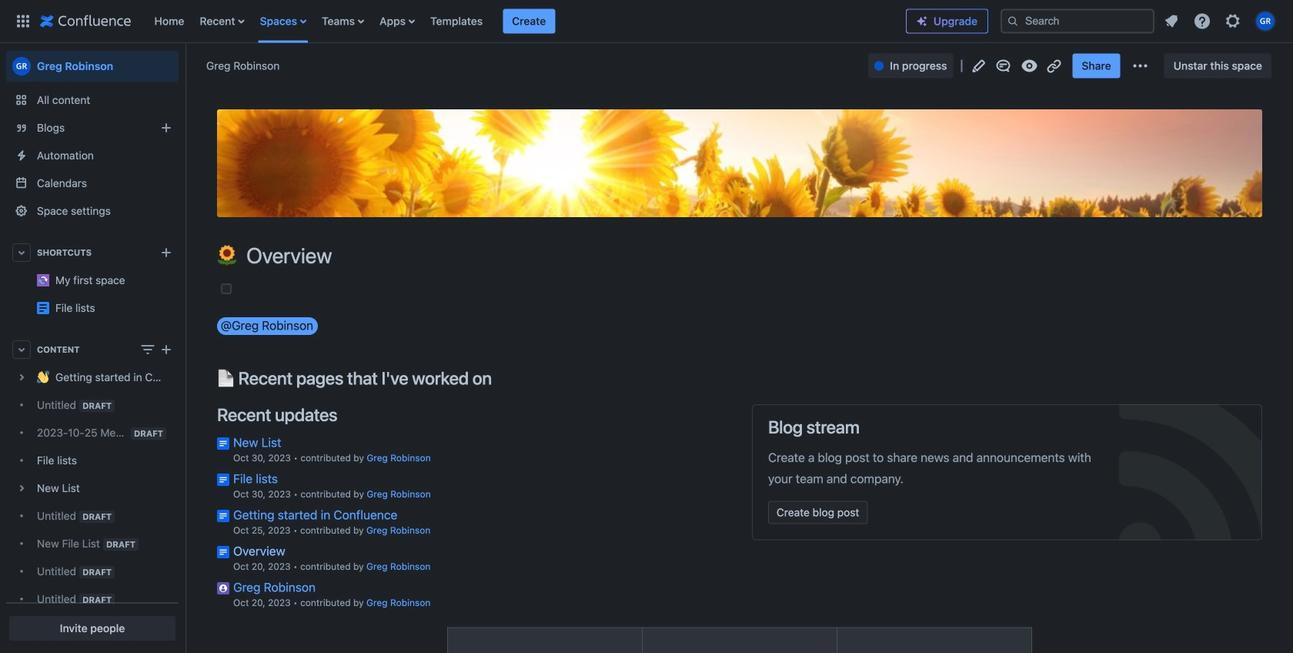 Task type: locate. For each thing, give the bounding box(es) containing it.
list item
[[503, 9, 556, 33]]

1 horizontal spatial list
[[1158, 7, 1285, 35]]

copy image
[[491, 369, 509, 387]]

appswitcher icon image
[[14, 12, 32, 30]]

notification icon image
[[1163, 12, 1181, 30]]

space element
[[0, 43, 185, 653]]

list
[[147, 0, 906, 43], [1158, 7, 1285, 35]]

None search field
[[1001, 9, 1155, 34]]

edit this page image
[[970, 57, 988, 75]]

list item inside list
[[503, 9, 556, 33]]

add shortcut image
[[157, 243, 176, 262]]

premium image
[[916, 15, 929, 27]]

tree
[[6, 364, 179, 653]]

confluence image
[[40, 12, 131, 30], [40, 12, 131, 30]]

Search field
[[1001, 9, 1155, 34]]

:sunflower: image
[[217, 245, 237, 265]]

0 horizontal spatial list
[[147, 0, 906, 43]]

help icon image
[[1194, 12, 1212, 30]]

banner
[[0, 0, 1294, 43]]



Task type: describe. For each thing, give the bounding box(es) containing it.
settings icon image
[[1225, 12, 1243, 30]]

global element
[[9, 0, 906, 43]]

more actions image
[[1132, 57, 1150, 75]]

tree inside "space" element
[[6, 364, 179, 653]]

stop watching image
[[1021, 57, 1039, 75]]

file lists image
[[37, 302, 49, 314]]

:sunflower: image
[[217, 245, 237, 265]]

list for appswitcher icon
[[147, 0, 906, 43]]

copy link image
[[1045, 57, 1064, 75]]

change view image
[[139, 340, 157, 359]]

create a page image
[[157, 340, 176, 359]]

create a blog image
[[157, 119, 176, 137]]

list for the premium 'image'
[[1158, 7, 1285, 35]]

collapse sidebar image
[[168, 51, 202, 82]]

search image
[[1007, 15, 1020, 27]]



Task type: vqa. For each thing, say whether or not it's contained in the screenshot.
checkbox
no



